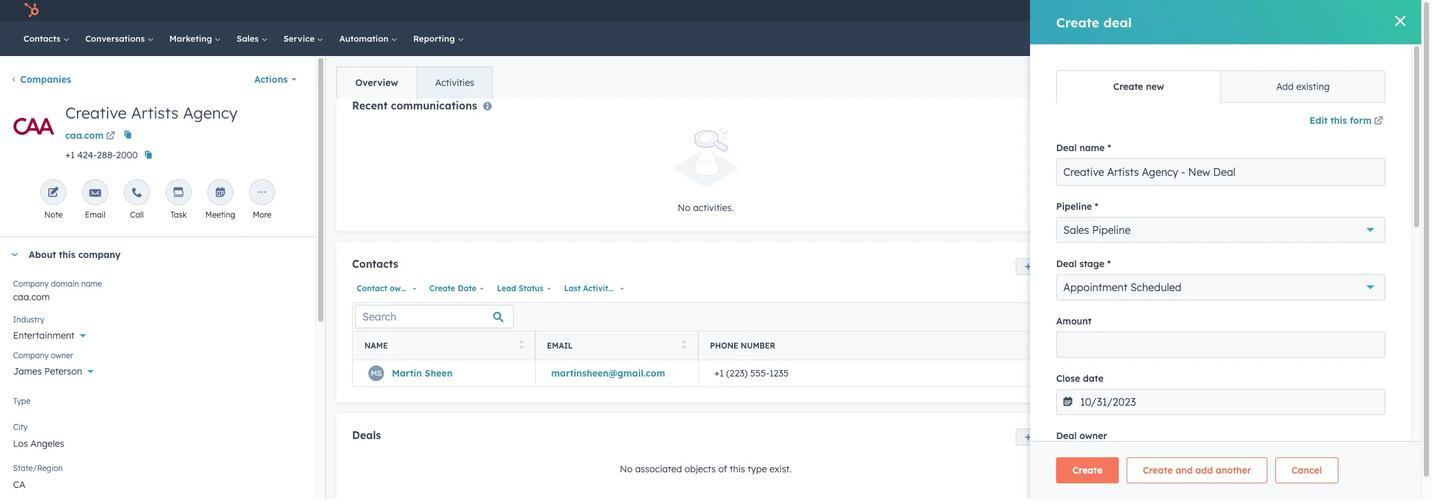 Task type: vqa. For each thing, say whether or not it's contained in the screenshot.
BANNER
no



Task type: describe. For each thing, give the bounding box(es) containing it.
email image
[[89, 187, 101, 200]]

revenue
[[1151, 250, 1185, 262]]

automation link
[[332, 21, 405, 56]]

meeting image
[[215, 187, 226, 200]]

create date button
[[425, 280, 487, 297]]

track
[[1160, 390, 1182, 402]]

this inside dropdown button
[[59, 249, 75, 261]]

view associated contacts
[[1109, 181, 1225, 192]]

State/Region text field
[[13, 471, 303, 498]]

customer
[[1151, 320, 1191, 332]]

more image
[[256, 187, 268, 200]]

task image
[[173, 187, 185, 200]]

caa.com inside company domain name caa.com
[[13, 291, 50, 303]]

menu containing provation design studio
[[1070, 0, 1406, 21]]

Search search field
[[355, 305, 514, 329]]

conversations
[[85, 33, 147, 44]]

288-
[[97, 149, 116, 161]]

companies
[[20, 74, 71, 85]]

entertainment
[[13, 330, 75, 342]]

press to sort. element for name
[[519, 341, 524, 352]]

+1 (223) 555-1235 button
[[1118, 148, 1196, 164]]

note
[[44, 210, 63, 220]]

link opens in a new window image
[[106, 132, 115, 142]]

associated for requests
[[1233, 320, 1280, 332]]

1 horizontal spatial +1 (223) 555-1235
[[1118, 150, 1196, 162]]

track for track the revenue opportunities associated with this record.
[[1109, 250, 1132, 262]]

with for opportunities
[[1297, 250, 1315, 262]]

opportunities
[[1187, 250, 1245, 262]]

city
[[13, 423, 28, 432]]

objects
[[685, 464, 716, 475]]

lead
[[497, 284, 516, 293]]

press to sort. element for email
[[682, 341, 687, 352]]

about this company button
[[0, 237, 303, 273]]

more
[[253, 210, 271, 220]]

task
[[171, 210, 187, 220]]

record. for track the revenue opportunities associated with this record.
[[1336, 250, 1365, 262]]

contacts for contacts (1)
[[1125, 68, 1165, 80]]

track the revenue opportunities associated with this record.
[[1109, 250, 1365, 262]]

meeting
[[205, 210, 235, 220]]

about
[[29, 249, 56, 261]]

payments.
[[1150, 406, 1195, 417]]

track for track the customer requests associated with this record.
[[1109, 320, 1132, 332]]

1 horizontal spatial +1
[[714, 368, 724, 379]]

marketing link
[[162, 21, 229, 56]]

City text field
[[13, 430, 303, 456]]

payments
[[1125, 362, 1170, 374]]

set
[[1223, 435, 1235, 445]]

create
[[429, 284, 455, 293]]

search image
[[1394, 34, 1403, 43]]

no activities.
[[678, 202, 734, 214]]

upgrade
[[1094, 7, 1130, 17]]

actions
[[254, 74, 288, 85]]

caret image for deals
[[1107, 227, 1114, 230]]

hubspot image
[[23, 3, 39, 18]]

james peterson button
[[13, 359, 303, 380]]

phone
[[710, 341, 739, 351]]

james peterson
[[13, 366, 82, 378]]

last activity date button
[[560, 280, 634, 297]]

james
[[13, 366, 42, 378]]

1 horizontal spatial contacts
[[352, 258, 398, 271]]

call
[[130, 210, 144, 220]]

press to sort. image for email
[[682, 341, 687, 350]]

marketplaces image
[[1176, 6, 1188, 18]]

conversations link
[[77, 21, 162, 56]]

associated for payments
[[1230, 390, 1277, 402]]

navigation containing overview
[[336, 67, 493, 99]]

this for track the customer requests associated with this record.
[[1303, 320, 1319, 332]]

company owner
[[13, 351, 73, 361]]

type
[[748, 464, 767, 475]]

add for deals (0)
[[1381, 222, 1399, 234]]

hubspot
[[1109, 406, 1147, 417]]

recent communications
[[352, 99, 477, 112]]

+ add for track the customer requests associated with this record.
[[1372, 292, 1399, 304]]

(0) for payments (0)
[[1173, 362, 1186, 374]]

contacts
[[1186, 181, 1225, 192]]

(0) for deals (0)
[[1153, 222, 1166, 234]]

1 horizontal spatial payments
[[1248, 435, 1285, 445]]

sales
[[237, 33, 261, 44]]

notifications image
[[1247, 6, 1259, 18]]

deals (0)
[[1125, 222, 1166, 234]]

martinsheen@gmail.com
[[551, 368, 665, 379]]

martin sheen link
[[392, 368, 453, 379]]

company for company owner
[[13, 351, 49, 361]]

service link
[[276, 21, 332, 56]]

caret image for contacts (1)
[[1107, 72, 1114, 75]]

company inside dropdown button
[[78, 249, 121, 261]]

0 horizontal spatial 555-
[[750, 368, 770, 379]]

peterson
[[44, 366, 82, 378]]

0 horizontal spatial +1
[[65, 149, 75, 161]]

(223) inside button
[[1131, 150, 1153, 162]]

(1)
[[1168, 68, 1180, 80]]

attachments
[[1125, 479, 1183, 490]]

actions button
[[246, 67, 305, 93]]

payments (0)
[[1125, 362, 1186, 374]]

1 horizontal spatial email
[[547, 341, 573, 351]]

provation design studio button
[[1266, 0, 1405, 21]]

no activities. alert
[[352, 128, 1060, 216]]

artists
[[131, 103, 179, 123]]

notifications button
[[1242, 0, 1264, 21]]

deals (0) button
[[1096, 211, 1367, 246]]

reporting link
[[405, 21, 472, 56]]

calling icon image
[[1148, 5, 1160, 17]]

settings link
[[1223, 4, 1239, 17]]

help image
[[1203, 6, 1215, 18]]

caret image for tickets
[[1107, 296, 1114, 300]]

activities
[[435, 77, 474, 89]]

view associated contacts link
[[1109, 179, 1225, 194]]

last
[[564, 284, 581, 293]]

with for payments
[[1279, 390, 1297, 402]]

state/region
[[13, 464, 63, 473]]

+ add button for track the revenue opportunities associated with this record.
[[1372, 220, 1399, 236]]

contact owner
[[357, 284, 414, 293]]

sheen
[[425, 368, 453, 379]]

edit button
[[10, 103, 57, 155]]

add button
[[1016, 429, 1060, 446]]

and
[[1141, 390, 1157, 402]]

reporting
[[413, 33, 457, 44]]

+ add button for track the customer requests associated with this record.
[[1372, 290, 1399, 306]]

555- inside +1 (223) 555-1235 button
[[1156, 150, 1176, 162]]



Task type: locate. For each thing, give the bounding box(es) containing it.
last activity date
[[564, 284, 634, 293]]

help button
[[1198, 0, 1220, 21]]

associated
[[1134, 181, 1183, 192], [1248, 250, 1295, 262], [1233, 320, 1280, 332], [1230, 390, 1277, 402], [635, 464, 682, 475]]

the for customer
[[1135, 320, 1149, 332]]

the down tickets
[[1135, 320, 1149, 332]]

caret image inside about this company dropdown button
[[10, 253, 18, 257]]

2 vertical spatial caret image
[[1107, 483, 1114, 486]]

0 vertical spatial caret image
[[1107, 72, 1114, 75]]

press to sort. element down lead status popup button
[[519, 341, 524, 352]]

owner right contact
[[390, 284, 414, 293]]

add
[[1381, 68, 1399, 80], [1381, 222, 1399, 234], [1381, 292, 1399, 304], [1036, 432, 1051, 442]]

1 + add button from the top
[[1372, 66, 1399, 82]]

1 horizontal spatial no
[[678, 202, 691, 214]]

the for revenue
[[1135, 250, 1149, 262]]

press to sort. image
[[519, 341, 524, 350], [682, 341, 687, 350]]

status
[[519, 284, 544, 293]]

(223) down phone number
[[726, 368, 748, 379]]

2 vertical spatial (0)
[[1173, 362, 1186, 374]]

1 horizontal spatial caa.com
[[65, 130, 104, 142]]

company for company domain name caa.com
[[13, 279, 49, 289]]

deals inside dropdown button
[[1125, 222, 1150, 234]]

associated down +1 (223) 555-1235 button
[[1134, 181, 1183, 192]]

settings image
[[1225, 6, 1237, 17]]

number
[[741, 341, 775, 351]]

1 vertical spatial + add
[[1372, 222, 1399, 234]]

date right create
[[458, 284, 476, 293]]

companies link
[[10, 74, 71, 85]]

call image
[[131, 187, 143, 200]]

track down deals (0)
[[1109, 250, 1132, 262]]

1 vertical spatial caa.com
[[13, 291, 50, 303]]

track down tickets
[[1109, 320, 1132, 332]]

1 horizontal spatial 1235
[[1176, 150, 1196, 162]]

1 caret image from the top
[[1107, 227, 1114, 230]]

this for track the revenue opportunities associated with this record.
[[1318, 250, 1333, 262]]

1 vertical spatial track
[[1109, 320, 1132, 332]]

company
[[78, 249, 121, 261], [1318, 390, 1358, 402]]

contacts up contact
[[352, 258, 398, 271]]

+ add button
[[1372, 66, 1399, 82], [1372, 220, 1399, 236], [1372, 290, 1399, 306]]

(223)
[[1131, 150, 1153, 162], [726, 368, 748, 379]]

set up payments
[[1223, 435, 1285, 445]]

domain
[[51, 279, 79, 289]]

entertainment button
[[13, 323, 303, 344]]

record.
[[1336, 250, 1365, 262], [1321, 320, 1351, 332]]

0 vertical spatial record.
[[1336, 250, 1365, 262]]

owner for contact owner
[[390, 284, 414, 293]]

no associated objects of this type exist.
[[620, 464, 792, 475]]

caret image inside the deals (0) dropdown button
[[1107, 227, 1114, 230]]

2 vertical spatial contacts
[[352, 258, 398, 271]]

3 + from the top
[[1372, 292, 1378, 304]]

lead status button
[[492, 280, 554, 297]]

1235 inside button
[[1176, 150, 1196, 162]]

3 + add from the top
[[1372, 292, 1399, 304]]

design
[[1329, 5, 1357, 16]]

0 vertical spatial caret image
[[1107, 227, 1114, 230]]

payments (0) button
[[1096, 350, 1393, 385]]

0 horizontal spatial press to sort. element
[[519, 341, 524, 352]]

upgrade image
[[1079, 6, 1091, 18]]

0 horizontal spatial +1 (223) 555-1235
[[714, 368, 789, 379]]

contact owner button
[[352, 280, 420, 297]]

1 vertical spatial caret image
[[10, 253, 18, 257]]

1 vertical spatial payments
[[1248, 435, 1285, 445]]

contacts inside dropdown button
[[1125, 68, 1165, 80]]

recent
[[352, 99, 388, 112]]

with for requests
[[1283, 320, 1301, 332]]

caret image inside "attachments" "dropdown button"
[[1107, 483, 1114, 486]]

1 + add from the top
[[1372, 68, 1399, 80]]

overview
[[355, 77, 398, 89]]

1235 down number at the bottom
[[770, 368, 789, 379]]

1 press to sort. image from the left
[[519, 341, 524, 350]]

creative
[[65, 103, 127, 123]]

1 vertical spatial owner
[[51, 351, 73, 361]]

note image
[[48, 187, 59, 200]]

1 horizontal spatial deals
[[1125, 222, 1150, 234]]

0 vertical spatial company
[[13, 279, 49, 289]]

company
[[13, 279, 49, 289], [13, 351, 49, 361]]

2 + from the top
[[1372, 222, 1378, 234]]

company domain name caa.com
[[13, 279, 102, 303]]

provation design studio
[[1289, 5, 1385, 16]]

martinsheen@gmail.com link
[[551, 368, 665, 379]]

tickets (0)
[[1125, 292, 1173, 304]]

2 the from the top
[[1135, 320, 1149, 332]]

+1 down phone
[[714, 368, 724, 379]]

1 vertical spatial company
[[13, 351, 49, 361]]

contacts left "(1)"
[[1125, 68, 1165, 80]]

1 horizontal spatial (223)
[[1131, 150, 1153, 162]]

2 caret image from the top
[[1107, 296, 1114, 300]]

0 vertical spatial with
[[1297, 250, 1315, 262]]

+ for track the customer requests associated with this record.
[[1372, 292, 1378, 304]]

1 horizontal spatial press to sort. element
[[682, 341, 687, 352]]

creative artists agency
[[65, 103, 238, 123]]

0 vertical spatial 555-
[[1156, 150, 1176, 162]]

2 vertical spatial + add button
[[1372, 290, 1399, 306]]

0 vertical spatial contacts
[[23, 33, 63, 44]]

record. for track the customer requests associated with this record.
[[1321, 320, 1351, 332]]

0 vertical spatial + add
[[1372, 68, 1399, 80]]

+1 up view
[[1118, 150, 1128, 162]]

name
[[365, 341, 388, 351]]

1 track from the top
[[1109, 250, 1132, 262]]

create date
[[429, 284, 476, 293]]

1 vertical spatial deals
[[352, 429, 381, 442]]

1 horizontal spatial date
[[615, 284, 634, 293]]

0 vertical spatial the
[[1135, 250, 1149, 262]]

0 vertical spatial email
[[85, 210, 105, 220]]

marketing
[[169, 33, 215, 44]]

0 horizontal spatial no
[[620, 464, 633, 475]]

hubspot link
[[16, 3, 49, 18]]

attachments button
[[1096, 467, 1357, 499]]

555- down number at the bottom
[[750, 368, 770, 379]]

this inside collect and track payments associated with this company using hubspot payments.
[[1300, 390, 1315, 402]]

martin sheen
[[392, 368, 453, 379]]

1 vertical spatial contacts
[[1125, 68, 1165, 80]]

1 horizontal spatial owner
[[390, 284, 414, 293]]

caret image
[[1107, 227, 1114, 230], [1107, 296, 1114, 300], [1107, 483, 1114, 486]]

deals for deals (0)
[[1125, 222, 1150, 234]]

1235
[[1176, 150, 1196, 162], [770, 368, 789, 379]]

+1 left 424- at the top
[[65, 149, 75, 161]]

0 vertical spatial +1 (223) 555-1235
[[1118, 150, 1196, 162]]

+1 424-288-2000
[[65, 149, 138, 161]]

press to sort. image for name
[[519, 341, 524, 350]]

press to sort. image left phone
[[682, 341, 687, 350]]

0 horizontal spatial deals
[[352, 429, 381, 442]]

this
[[59, 249, 75, 261], [1318, 250, 1333, 262], [1303, 320, 1319, 332], [1300, 390, 1315, 402], [730, 464, 745, 475]]

+ add for track the revenue opportunities associated with this record.
[[1372, 222, 1399, 234]]

1 vertical spatial the
[[1135, 320, 1149, 332]]

caa.com link
[[65, 125, 117, 145]]

associated down tickets (0) dropdown button at bottom
[[1233, 320, 1280, 332]]

2 + add button from the top
[[1372, 220, 1399, 236]]

0 horizontal spatial owner
[[51, 351, 73, 361]]

caret image left about
[[10, 253, 18, 257]]

no
[[678, 202, 691, 214], [620, 464, 633, 475]]

0 vertical spatial caa.com
[[65, 130, 104, 142]]

0 horizontal spatial press to sort. image
[[519, 341, 524, 350]]

555- up view associated contacts link
[[1156, 150, 1176, 162]]

1235 up view associated contacts on the right of page
[[1176, 150, 1196, 162]]

caret image inside tickets (0) dropdown button
[[1107, 296, 1114, 300]]

with inside collect and track payments associated with this company using hubspot payments.
[[1279, 390, 1297, 402]]

+1 inside button
[[1118, 150, 1128, 162]]

press to sort. image down lead status popup button
[[519, 341, 524, 350]]

caret image for about this company
[[10, 253, 18, 257]]

industry
[[13, 315, 44, 325]]

deals for deals
[[352, 429, 381, 442]]

exist.
[[770, 464, 792, 475]]

1 vertical spatial no
[[620, 464, 633, 475]]

add inside button
[[1036, 432, 1051, 442]]

0 vertical spatial + add button
[[1372, 66, 1399, 82]]

date right activity
[[615, 284, 634, 293]]

caret image inside contacts (1) dropdown button
[[1107, 72, 1114, 75]]

0 vertical spatial 1235
[[1176, 150, 1196, 162]]

1 vertical spatial 555-
[[750, 368, 770, 379]]

2 vertical spatial with
[[1279, 390, 1297, 402]]

+ for track the revenue opportunities associated with this record.
[[1372, 222, 1378, 234]]

+1 (223) 555-1235 down number at the bottom
[[714, 368, 789, 379]]

associated down payments (0) dropdown button
[[1230, 390, 1277, 402]]

0 vertical spatial deals
[[1125, 222, 1150, 234]]

company left using
[[1318, 390, 1358, 402]]

company up 'name'
[[78, 249, 121, 261]]

no for no activities.
[[678, 202, 691, 214]]

associated down the deals (0) dropdown button
[[1248, 250, 1295, 262]]

communications
[[391, 99, 477, 112]]

0 horizontal spatial 1235
[[770, 368, 789, 379]]

caret image left deals (0)
[[1107, 227, 1114, 230]]

1 vertical spatial + add button
[[1372, 220, 1399, 236]]

with
[[1297, 250, 1315, 262], [1283, 320, 1301, 332], [1279, 390, 1297, 402]]

email down the email image
[[85, 210, 105, 220]]

+1 (223) 555-1235 up view associated contacts link
[[1118, 150, 1196, 162]]

no inside the "no activities." alert
[[678, 202, 691, 214]]

2000
[[116, 149, 138, 161]]

collect
[[1109, 390, 1138, 402]]

tickets (0) button
[[1096, 280, 1367, 316]]

phone number
[[710, 341, 775, 351]]

using
[[1361, 390, 1384, 402]]

of
[[718, 464, 727, 475]]

contacts down hubspot link on the left top
[[23, 33, 63, 44]]

menu
[[1070, 0, 1406, 21]]

associated left "objects" in the bottom of the page
[[635, 464, 682, 475]]

add for tickets (0)
[[1381, 292, 1399, 304]]

owner up "peterson"
[[51, 351, 73, 361]]

add for contacts (1)
[[1381, 68, 1399, 80]]

press to sort. element
[[519, 341, 524, 352], [682, 341, 687, 352]]

up
[[1237, 435, 1246, 445]]

1 horizontal spatial company
[[1318, 390, 1358, 402]]

Search HubSpot search field
[[1238, 27, 1398, 50]]

2 date from the left
[[615, 284, 634, 293]]

(0) inside dropdown button
[[1160, 292, 1173, 304]]

0 vertical spatial (0)
[[1153, 222, 1166, 234]]

press to sort. element left phone
[[682, 341, 687, 352]]

contacts for contacts "link"
[[23, 33, 63, 44]]

contacts inside "link"
[[23, 33, 63, 44]]

0 vertical spatial track
[[1109, 250, 1132, 262]]

track the customer requests associated with this record.
[[1109, 320, 1351, 332]]

0 vertical spatial owner
[[390, 284, 414, 293]]

1 horizontal spatial 555-
[[1156, 150, 1176, 162]]

company up james
[[13, 351, 49, 361]]

0 vertical spatial company
[[78, 249, 121, 261]]

1 vertical spatial +
[[1372, 222, 1378, 234]]

associated inside collect and track payments associated with this company using hubspot payments.
[[1230, 390, 1277, 402]]

martin
[[392, 368, 422, 379]]

2 + add from the top
[[1372, 222, 1399, 234]]

0 vertical spatial +
[[1372, 68, 1378, 80]]

2 track from the top
[[1109, 320, 1132, 332]]

caret image left "contacts (1)"
[[1107, 72, 1114, 75]]

service
[[283, 33, 317, 44]]

+
[[1372, 68, 1378, 80], [1372, 222, 1378, 234], [1372, 292, 1378, 304]]

2 press to sort. image from the left
[[682, 341, 687, 350]]

associated for opportunities
[[1248, 250, 1295, 262]]

0 horizontal spatial date
[[458, 284, 476, 293]]

2 vertical spatial + add
[[1372, 292, 1399, 304]]

payments right the up
[[1248, 435, 1285, 445]]

1 horizontal spatial press to sort. image
[[682, 341, 687, 350]]

(0) up revenue
[[1153, 222, 1166, 234]]

1 company from the top
[[13, 279, 49, 289]]

no for no associated objects of this type exist.
[[620, 464, 633, 475]]

2 vertical spatial +
[[1372, 292, 1378, 304]]

payments right track
[[1184, 390, 1227, 402]]

track
[[1109, 250, 1132, 262], [1109, 320, 1132, 332]]

1 the from the top
[[1135, 250, 1149, 262]]

1 vertical spatial (0)
[[1160, 292, 1173, 304]]

this for collect and track payments associated with this company using hubspot payments.
[[1300, 390, 1315, 402]]

caret image left tickets
[[1107, 296, 1114, 300]]

1 date from the left
[[458, 284, 476, 293]]

1 vertical spatial with
[[1283, 320, 1301, 332]]

0 horizontal spatial company
[[78, 249, 121, 261]]

1 vertical spatial +1 (223) 555-1235
[[714, 368, 789, 379]]

2 press to sort. element from the left
[[682, 341, 687, 352]]

1 vertical spatial (223)
[[726, 368, 748, 379]]

company down about
[[13, 279, 49, 289]]

activities.
[[693, 202, 734, 214]]

payments inside collect and track payments associated with this company using hubspot payments.
[[1184, 390, 1227, 402]]

(0) up track
[[1173, 362, 1186, 374]]

owner inside contact owner popup button
[[390, 284, 414, 293]]

payments
[[1184, 390, 1227, 402], [1248, 435, 1285, 445]]

owner for company owner
[[51, 351, 73, 361]]

1 press to sort. element from the left
[[519, 341, 524, 352]]

424-
[[77, 149, 97, 161]]

2 horizontal spatial contacts
[[1125, 68, 1165, 80]]

email up martinsheen@gmail.com
[[547, 341, 573, 351]]

1 vertical spatial email
[[547, 341, 573, 351]]

caret image
[[1107, 72, 1114, 75], [10, 253, 18, 257]]

caa.com up 424- at the top
[[65, 130, 104, 142]]

caa.com up industry
[[13, 291, 50, 303]]

1 vertical spatial company
[[1318, 390, 1358, 402]]

search button
[[1388, 27, 1410, 50]]

2 horizontal spatial +1
[[1118, 150, 1128, 162]]

1 + from the top
[[1372, 68, 1378, 80]]

(223) up view
[[1131, 150, 1153, 162]]

link opens in a new window image
[[106, 129, 115, 145]]

0 horizontal spatial caa.com
[[13, 291, 50, 303]]

collect and track payments associated with this company using hubspot payments.
[[1109, 390, 1384, 417]]

1 horizontal spatial caret image
[[1107, 72, 1114, 75]]

company inside collect and track payments associated with this company using hubspot payments.
[[1318, 390, 1358, 402]]

2 company from the top
[[13, 351, 49, 361]]

agency
[[183, 103, 238, 123]]

the left revenue
[[1135, 250, 1149, 262]]

email
[[85, 210, 105, 220], [547, 341, 573, 351]]

navigation
[[336, 67, 493, 99]]

calling icon button
[[1143, 2, 1165, 19]]

caret image left attachments
[[1107, 483, 1114, 486]]

3 + add button from the top
[[1372, 290, 1399, 306]]

1 vertical spatial 1235
[[770, 368, 789, 379]]

0 horizontal spatial contacts
[[23, 33, 63, 44]]

tickets
[[1125, 292, 1157, 304]]

1 vertical spatial caret image
[[1107, 296, 1114, 300]]

0 vertical spatial no
[[678, 202, 691, 214]]

0 horizontal spatial caret image
[[10, 253, 18, 257]]

0 horizontal spatial payments
[[1184, 390, 1227, 402]]

0 vertical spatial (223)
[[1131, 150, 1153, 162]]

0 horizontal spatial email
[[85, 210, 105, 220]]

contacts (1) button
[[1096, 56, 1367, 91]]

(0) right tickets
[[1160, 292, 1173, 304]]

0 vertical spatial payments
[[1184, 390, 1227, 402]]

automation
[[339, 33, 391, 44]]

contacts
[[23, 33, 63, 44], [1125, 68, 1165, 80], [352, 258, 398, 271]]

studio
[[1359, 5, 1385, 16]]

3 caret image from the top
[[1107, 483, 1114, 486]]

company inside company domain name caa.com
[[13, 279, 49, 289]]

activities link
[[416, 67, 493, 98]]

(0) for tickets (0)
[[1160, 292, 1173, 304]]

0 horizontal spatial (223)
[[726, 368, 748, 379]]

1 vertical spatial record.
[[1321, 320, 1351, 332]]

lead status
[[497, 284, 544, 293]]



